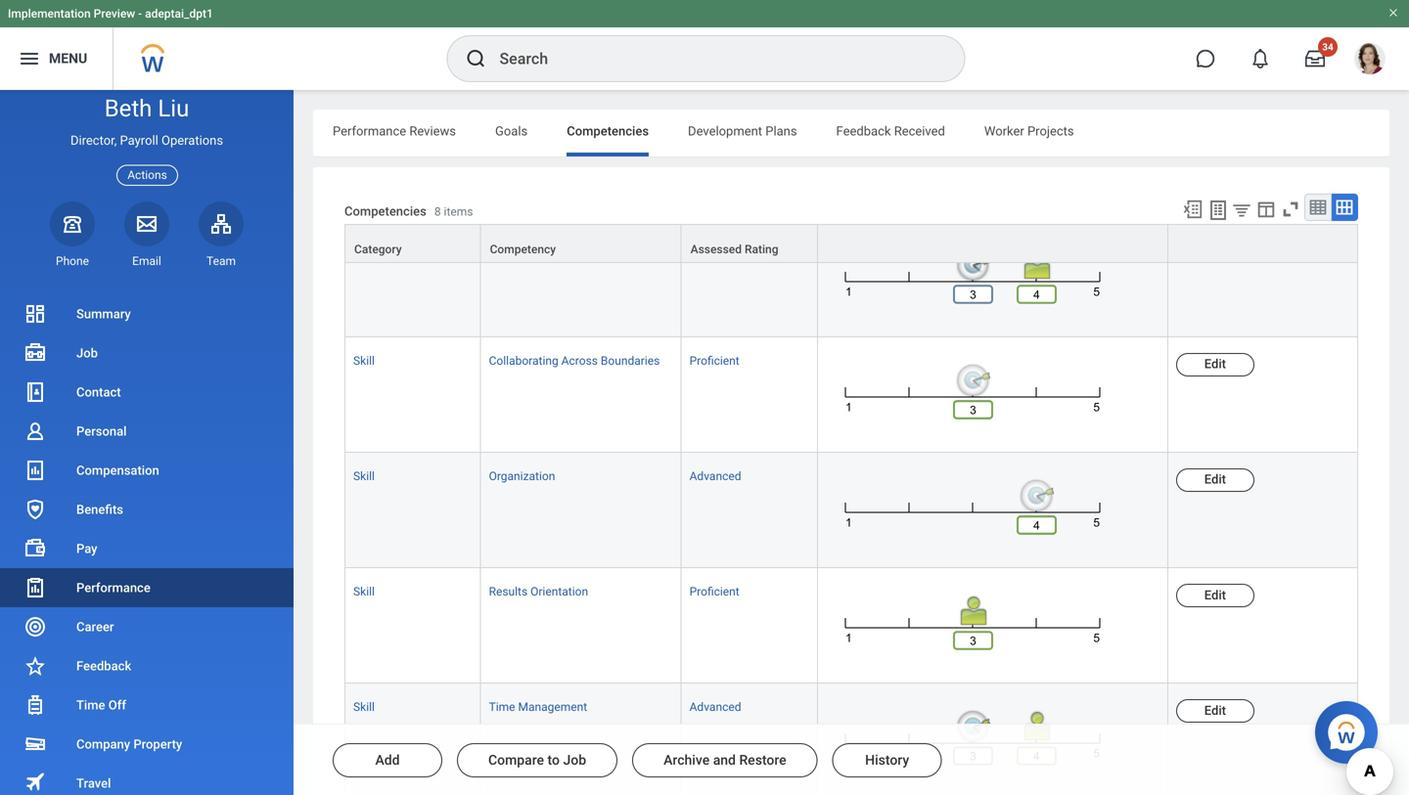 Task type: locate. For each thing, give the bounding box(es) containing it.
performance left reviews
[[333, 124, 406, 139]]

1 horizontal spatial performance
[[333, 124, 406, 139]]

1 proficient from the top
[[690, 354, 740, 368]]

performance inside tab list
[[333, 124, 406, 139]]

34
[[1323, 41, 1334, 53]]

competencies inside tab list
[[567, 124, 649, 139]]

skill link
[[353, 350, 375, 368], [353, 466, 375, 484], [353, 582, 375, 599], [353, 697, 375, 715]]

row containing category
[[345, 224, 1359, 263]]

2 edit button from the top
[[1177, 469, 1255, 492]]

1 edit row from the top
[[345, 338, 1359, 453]]

2 proficient from the top
[[690, 585, 740, 599]]

0 horizontal spatial performance
[[76, 581, 151, 596]]

0 vertical spatial proficient link
[[690, 350, 740, 368]]

1 vertical spatial competencies
[[345, 204, 427, 219]]

operations
[[162, 133, 223, 148]]

2 row from the top
[[345, 224, 1359, 263]]

4 skill link from the top
[[353, 697, 375, 715]]

compensation image
[[23, 459, 47, 483]]

0 vertical spatial performance
[[333, 124, 406, 139]]

implementation preview -   adeptai_dpt1
[[8, 7, 213, 21]]

tab list containing performance reviews
[[313, 110, 1390, 157]]

email button
[[124, 201, 169, 269]]

1 vertical spatial proficient
[[690, 585, 740, 599]]

0 vertical spatial job
[[76, 346, 98, 361]]

time left off
[[76, 699, 105, 713]]

performance inside list
[[76, 581, 151, 596]]

inbox large image
[[1306, 49, 1326, 69]]

to
[[548, 753, 560, 769]]

history button
[[833, 744, 942, 778]]

time inside edit row
[[489, 701, 515, 715]]

3 advanced from the top
[[690, 701, 742, 715]]

0 vertical spatial competencies
[[567, 124, 649, 139]]

off
[[108, 699, 126, 713]]

3 advanced link from the top
[[690, 697, 742, 715]]

1 skill link from the top
[[353, 350, 375, 368]]

expand table image
[[1335, 198, 1355, 217]]

search image
[[465, 47, 488, 70]]

proficient link for results orientation
[[690, 582, 740, 599]]

assessed rating button
[[682, 225, 818, 262]]

restore
[[740, 753, 787, 769]]

company property image
[[23, 733, 47, 757]]

4 edit row from the top
[[345, 684, 1359, 796]]

competencies right "goals"
[[567, 124, 649, 139]]

4 skill from the top
[[353, 701, 375, 715]]

performance reviews
[[333, 124, 456, 139]]

edit button
[[1177, 353, 1255, 377], [1177, 469, 1255, 492], [1177, 585, 1255, 608], [1177, 700, 1255, 724]]

3 skill from the top
[[353, 585, 375, 599]]

feedback up time off
[[76, 659, 131, 674]]

1 horizontal spatial feedback
[[837, 124, 891, 139]]

2 vertical spatial advanced
[[690, 701, 742, 715]]

beth
[[104, 94, 152, 122]]

management
[[518, 701, 588, 715]]

4 edit from the top
[[1205, 704, 1227, 718]]

competencies
[[567, 124, 649, 139], [345, 204, 427, 219]]

1 vertical spatial advanced
[[690, 470, 742, 484]]

archive and restore
[[664, 753, 787, 769]]

1 vertical spatial advanced link
[[690, 466, 742, 484]]

1 vertical spatial job
[[563, 753, 586, 769]]

1 advanced link from the top
[[690, 235, 742, 252]]

tab list
[[313, 110, 1390, 157]]

travel link
[[0, 765, 294, 796]]

2 vertical spatial advanced link
[[690, 697, 742, 715]]

job image
[[23, 342, 47, 365]]

1 row from the top
[[345, 222, 1359, 338]]

job right to
[[563, 753, 586, 769]]

feedback left received
[[837, 124, 891, 139]]

competencies up leadership link
[[345, 204, 427, 219]]

time
[[76, 699, 105, 713], [489, 701, 515, 715]]

2 proficient link from the top
[[690, 582, 740, 599]]

proficient link
[[690, 350, 740, 368], [690, 582, 740, 599]]

results
[[489, 585, 528, 599]]

compensation link
[[0, 451, 294, 490]]

list
[[0, 295, 294, 796]]

0 vertical spatial proficient
[[690, 354, 740, 368]]

time management
[[489, 701, 588, 715]]

justify image
[[18, 47, 41, 70]]

skill link for third edit row from the top
[[353, 582, 375, 599]]

time inside list
[[76, 699, 105, 713]]

assessed
[[691, 243, 742, 257]]

adeptai_dpt1
[[145, 7, 213, 21]]

2 edit from the top
[[1205, 473, 1227, 487]]

3 skill link from the top
[[353, 582, 375, 599]]

projects
[[1028, 124, 1075, 139]]

view team image
[[210, 212, 233, 236]]

1 horizontal spatial time
[[489, 701, 515, 715]]

1 skill from the top
[[353, 354, 375, 368]]

menu banner
[[0, 0, 1410, 90]]

travel image
[[23, 771, 47, 794]]

1 proficient link from the top
[[690, 350, 740, 368]]

edit row
[[345, 338, 1359, 453], [345, 453, 1359, 569], [345, 569, 1359, 684], [345, 684, 1359, 796]]

mail image
[[135, 212, 159, 236]]

actions
[[127, 168, 167, 182]]

summary
[[76, 307, 131, 322]]

job inside navigation pane region
[[76, 346, 98, 361]]

implementation
[[8, 7, 91, 21]]

1 horizontal spatial competencies
[[567, 124, 649, 139]]

-
[[138, 7, 142, 21]]

1 vertical spatial performance
[[76, 581, 151, 596]]

export to excel image
[[1183, 199, 1204, 220]]

performance
[[333, 124, 406, 139], [76, 581, 151, 596]]

0 vertical spatial advanced
[[690, 239, 742, 252]]

navigation pane region
[[0, 90, 294, 796]]

export to worksheets image
[[1207, 199, 1231, 222]]

0 vertical spatial feedback
[[837, 124, 891, 139]]

benefits link
[[0, 490, 294, 530]]

2 advanced link from the top
[[690, 466, 742, 484]]

0 horizontal spatial job
[[76, 346, 98, 361]]

advanced link for championing innovation
[[690, 235, 742, 252]]

0 horizontal spatial competencies
[[345, 204, 427, 219]]

performance up career
[[76, 581, 151, 596]]

action bar region
[[294, 724, 1410, 796]]

add
[[375, 753, 400, 769]]

row
[[345, 222, 1359, 338], [345, 224, 1359, 263]]

2 skill from the top
[[353, 470, 375, 484]]

0 horizontal spatial time
[[76, 699, 105, 713]]

3 edit row from the top
[[345, 569, 1359, 684]]

1 vertical spatial feedback
[[76, 659, 131, 674]]

time left management
[[489, 701, 515, 715]]

email beth liu element
[[124, 253, 169, 269]]

8
[[435, 205, 441, 219]]

phone image
[[59, 212, 86, 236]]

edit
[[1205, 357, 1227, 372], [1205, 473, 1227, 487], [1205, 588, 1227, 603], [1205, 704, 1227, 718]]

1 vertical spatial proficient link
[[690, 582, 740, 599]]

championing innovation
[[489, 239, 616, 252]]

advanced for championing innovation
[[690, 239, 742, 252]]

34 button
[[1294, 37, 1338, 80]]

advanced link
[[690, 235, 742, 252], [690, 466, 742, 484], [690, 697, 742, 715]]

assessed rating
[[691, 243, 779, 257]]

0 horizontal spatial feedback
[[76, 659, 131, 674]]

advanced link for organization
[[690, 466, 742, 484]]

feedback for feedback
[[76, 659, 131, 674]]

proficient
[[690, 354, 740, 368], [690, 585, 740, 599]]

skill
[[353, 354, 375, 368], [353, 470, 375, 484], [353, 585, 375, 599], [353, 701, 375, 715]]

skill for skill link for 3rd edit row from the bottom of the page
[[353, 470, 375, 484]]

2 edit row from the top
[[345, 453, 1359, 569]]

summary link
[[0, 295, 294, 334]]

goals
[[495, 124, 528, 139]]

competencies for competencies
[[567, 124, 649, 139]]

menu
[[49, 51, 87, 67]]

job up contact on the left of the page
[[76, 346, 98, 361]]

advanced
[[690, 239, 742, 252], [690, 470, 742, 484], [690, 701, 742, 715]]

list containing summary
[[0, 295, 294, 796]]

job
[[76, 346, 98, 361], [563, 753, 586, 769]]

plans
[[766, 124, 797, 139]]

1 horizontal spatial job
[[563, 753, 586, 769]]

4 edit button from the top
[[1177, 700, 1255, 724]]

feedback
[[837, 124, 891, 139], [76, 659, 131, 674]]

collaborating
[[489, 354, 559, 368]]

competencies 8 items
[[345, 204, 473, 219]]

championing
[[489, 239, 558, 252]]

feedback inside navigation pane region
[[76, 659, 131, 674]]

2 advanced from the top
[[690, 470, 742, 484]]

1 advanced from the top
[[690, 239, 742, 252]]

leadership link
[[353, 235, 411, 252]]

3 edit from the top
[[1205, 588, 1227, 603]]

0 vertical spatial advanced link
[[690, 235, 742, 252]]

toolbar
[[1174, 194, 1359, 224]]

and
[[713, 753, 736, 769]]

archive and restore button
[[633, 744, 818, 778]]

2 skill link from the top
[[353, 466, 375, 484]]

benefits image
[[23, 498, 47, 522]]

select to filter grid data image
[[1232, 200, 1253, 220]]

reviews
[[410, 124, 456, 139]]



Task type: vqa. For each thing, say whether or not it's contained in the screenshot.
More (7)
no



Task type: describe. For each thing, give the bounding box(es) containing it.
payroll
[[120, 133, 158, 148]]

proficient for results orientation
[[690, 585, 740, 599]]

performance image
[[23, 577, 47, 600]]

career
[[76, 620, 114, 635]]

proficient link for collaborating across boundaries
[[690, 350, 740, 368]]

worker
[[985, 124, 1025, 139]]

company property
[[76, 738, 182, 752]]

row containing leadership
[[345, 222, 1359, 338]]

archive
[[664, 753, 710, 769]]

feedback for feedback received
[[837, 124, 891, 139]]

job link
[[0, 334, 294, 373]]

click to view/edit grid preferences image
[[1256, 199, 1278, 220]]

innovation
[[561, 239, 616, 252]]

organization
[[489, 470, 555, 484]]

compare to job
[[489, 753, 586, 769]]

compare
[[489, 753, 544, 769]]

skill for third edit row from the top skill link
[[353, 585, 375, 599]]

1 edit button from the top
[[1177, 353, 1255, 377]]

team
[[207, 254, 236, 268]]

contact image
[[23, 381, 47, 404]]

contact link
[[0, 373, 294, 412]]

items
[[444, 205, 473, 219]]

summary image
[[23, 303, 47, 326]]

feedback received
[[837, 124, 946, 139]]

championing innovation link
[[489, 235, 616, 252]]

fullscreen image
[[1281, 199, 1302, 220]]

director,
[[70, 133, 117, 148]]

compensation
[[76, 464, 159, 478]]

feedback link
[[0, 647, 294, 686]]

orientation
[[531, 585, 588, 599]]

advanced link for time management
[[690, 697, 742, 715]]

worker projects
[[985, 124, 1075, 139]]

team link
[[199, 201, 244, 269]]

collaborating across boundaries link
[[489, 350, 660, 368]]

across
[[562, 354, 598, 368]]

table image
[[1309, 198, 1328, 217]]

time management link
[[489, 697, 588, 715]]

skill for first edit row from the bottom's skill link
[[353, 701, 375, 715]]

compare to job button
[[457, 744, 618, 778]]

email
[[132, 254, 161, 268]]

advanced for time management
[[690, 701, 742, 715]]

benefits
[[76, 503, 123, 517]]

preview
[[94, 7, 135, 21]]

skill link for 4th edit row from the bottom
[[353, 350, 375, 368]]

leadership
[[353, 239, 411, 252]]

3 edit button from the top
[[1177, 585, 1255, 608]]

received
[[894, 124, 946, 139]]

personal
[[76, 424, 127, 439]]

skill link for 3rd edit row from the bottom of the page
[[353, 466, 375, 484]]

company
[[76, 738, 130, 752]]

competency
[[490, 243, 556, 257]]

career image
[[23, 616, 47, 639]]

time for time off
[[76, 699, 105, 713]]

category button
[[346, 225, 480, 262]]

company property link
[[0, 725, 294, 765]]

development plans
[[688, 124, 797, 139]]

feedback image
[[23, 655, 47, 678]]

development
[[688, 124, 763, 139]]

organization link
[[489, 466, 555, 484]]

notifications large image
[[1251, 49, 1271, 69]]

time for time management
[[489, 701, 515, 715]]

menu button
[[0, 27, 113, 90]]

beth liu
[[104, 94, 189, 122]]

performance for performance reviews
[[333, 124, 406, 139]]

results orientation link
[[489, 582, 588, 599]]

competency button
[[481, 225, 681, 262]]

skill for skill link related to 4th edit row from the bottom
[[353, 354, 375, 368]]

job inside button
[[563, 753, 586, 769]]

advanced for organization
[[690, 470, 742, 484]]

performance for performance
[[76, 581, 151, 596]]

skill link for first edit row from the bottom
[[353, 697, 375, 715]]

close environment banner image
[[1388, 7, 1400, 19]]

proficient for collaborating across boundaries
[[690, 354, 740, 368]]

collaborating across boundaries
[[489, 354, 660, 368]]

personal image
[[23, 420, 47, 443]]

travel
[[76, 777, 111, 792]]

property
[[133, 738, 182, 752]]

performance link
[[0, 569, 294, 608]]

add button
[[333, 744, 443, 778]]

personal link
[[0, 412, 294, 451]]

boundaries
[[601, 354, 660, 368]]

competencies for competencies 8 items
[[345, 204, 427, 219]]

time off
[[76, 699, 126, 713]]

liu
[[158, 94, 189, 122]]

Search Workday  search field
[[500, 37, 925, 80]]

actions button
[[117, 165, 178, 186]]

pay image
[[23, 537, 47, 561]]

rating
[[745, 243, 779, 257]]

director, payroll operations
[[70, 133, 223, 148]]

career link
[[0, 608, 294, 647]]

phone
[[56, 254, 89, 268]]

1 edit from the top
[[1205, 357, 1227, 372]]

phone button
[[50, 201, 95, 269]]

history
[[866, 753, 910, 769]]

results orientation
[[489, 585, 588, 599]]

time off link
[[0, 686, 294, 725]]

contact
[[76, 385, 121, 400]]

profile logan mcneil image
[[1355, 43, 1386, 78]]

phone beth liu element
[[50, 253, 95, 269]]

pay
[[76, 542, 97, 557]]

time off image
[[23, 694, 47, 718]]

team beth liu element
[[199, 253, 244, 269]]

category
[[354, 243, 402, 257]]



